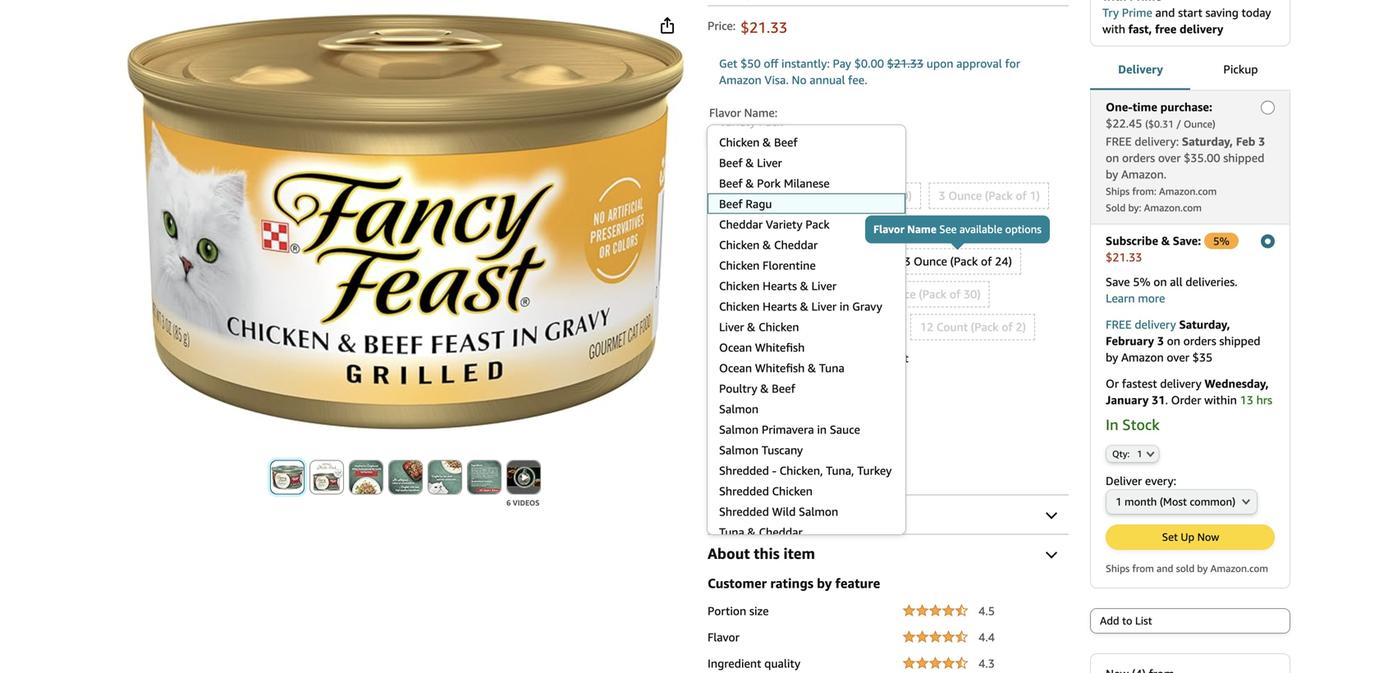 Task type: vqa. For each thing, say whether or not it's contained in the screenshot.


Task type: describe. For each thing, give the bounding box(es) containing it.
one-time purchase: $22.45 ( $0.31 / ounce) free delivery: saturday, feb 3 on orders over $35.00 shipped by amazon. ships from: amazon.com sold by: amazon.com
[[1106, 100, 1265, 213]]

orders inside on orders shipped by amazon over $35
[[1184, 334, 1217, 348]]

age
[[708, 394, 728, 408]]

& up the size: 3 ounce (pack of 24)
[[763, 135, 771, 149]]

.
[[1165, 393, 1168, 407]]

0 vertical spatial amazon.com
[[1159, 185, 1217, 197]]

today
[[1242, 6, 1271, 19]]

0 vertical spatial cheddar
[[719, 218, 763, 231]]

1) for 3.00 ounce (pack of 1)
[[825, 222, 835, 235]]

3.00 ounce (pack of 24) button
[[709, 282, 854, 307]]

available
[[960, 223, 1003, 236]]

24) for 3.00 ounce (pack of 24)
[[828, 287, 846, 301]]

save:
[[1173, 234, 1201, 247]]

purchase:
[[1161, 100, 1213, 114]]

12 inside 12 count (pack of 2) button
[[920, 320, 934, 334]]

gravy inside variety pack chicken & beef beef & liver beef & pork milanese beef ragu cheddar variety pack chicken & cheddar chicken florentine chicken hearts & liver chicken hearts & liver in gravy liver & chicken ocean whitefish ocean whitefish & tuna poultry & beef salmon salmon primavera in sauce salmon tuscany shredded - chicken, tuna, turkey shredded chicken shredded wild salmon tuna & cheddar
[[852, 300, 883, 313]]

1 horizontal spatial $21.33
[[887, 57, 924, 70]]

0 vertical spatial $21.33
[[741, 18, 788, 36]]

specific
[[708, 453, 750, 467]]

ounce for 3.00 ounce (pack of 1)
[[744, 222, 777, 235]]

3.00 for 3.00 ounce (pack of 12)
[[862, 222, 885, 235]]

of for 12 count (pack of 2)
[[1002, 320, 1013, 334]]

with
[[1103, 22, 1126, 36]]

1) for 3 ounce (pack of 1)
[[1030, 189, 1040, 202]]

for
[[780, 453, 798, 467]]

beef ragu option
[[707, 193, 906, 214]]

on inside on orders shipped by amazon over $35
[[1167, 334, 1181, 348]]

salmon primavera in sauce link
[[708, 419, 906, 440]]

primavera
[[762, 423, 814, 436]]

1 horizontal spatial tuna
[[819, 361, 845, 375]]

30) for 3.00 ounce (pack of 30)
[[825, 320, 842, 334]]

of for 3.00 ounce (pack of 30)
[[811, 320, 822, 334]]

amazon inside upon approval for amazon visa. no annual fee.
[[719, 73, 762, 87]]

purina fancy feast
[[805, 351, 909, 365]]

by right ratings
[[817, 576, 832, 591]]

(pack for 3.00 ounce (pack of 1)
[[780, 222, 808, 235]]

0 horizontal spatial in
[[817, 423, 827, 436]]

(pack inside 3 ounce - 12 count (pack of 2) button
[[822, 255, 850, 268]]

& down the 3.00 ounce (pack of 1)
[[763, 238, 771, 252]]

qty:
[[1113, 449, 1130, 459]]

visa.
[[765, 73, 789, 87]]

prime
[[1122, 6, 1153, 19]]

ounce for 3 ounce (pack of 1)
[[949, 189, 982, 202]]

price:
[[708, 19, 736, 32]]

3.00 ounce (pack of 12)
[[862, 222, 986, 235]]

(pack for 3 ounce (pack of 24)
[[950, 255, 978, 268]]

price: $21.33
[[708, 18, 788, 36]]

(pack for 12 count (pack of 2)
[[971, 320, 999, 334]]

1 vertical spatial 1
[[1116, 495, 1122, 508]]

3 ounce (pack of 1)
[[939, 189, 1040, 202]]

1 vertical spatial amazon.com
[[1144, 202, 1202, 213]]

3 ounce - 12 count (pack of 2) button
[[709, 249, 886, 274]]

3.00 for 3.00 ounce (pack of 24)
[[718, 287, 741, 301]]

deliver every:
[[1106, 474, 1177, 488]]

3 down name on the right of the page
[[904, 255, 911, 268]]

no
[[792, 73, 807, 87]]

every:
[[1145, 474, 1177, 488]]

by inside on orders shipped by amazon over $35
[[1106, 350, 1118, 364]]

30) for 3 ounce (pack of 30)
[[964, 287, 981, 301]]

by right sold
[[1197, 563, 1208, 574]]

in stock
[[1106, 416, 1160, 433]]

& up poultry & beef link
[[808, 361, 816, 375]]

of for 1.40 ounce (pack of 20)
[[881, 189, 892, 202]]

florentine
[[763, 259, 816, 272]]

flavor left name:
[[709, 106, 741, 119]]

liver up liver & chicken link
[[812, 300, 837, 313]]

add to list
[[1100, 614, 1152, 627]]

customer ratings by feature
[[708, 576, 880, 591]]

$50
[[741, 57, 761, 70]]

radio inactive image
[[1261, 100, 1275, 114]]

1 vertical spatial and
[[1157, 563, 1174, 574]]

(pack for 1.40 ounce (pack of 20)
[[850, 189, 878, 202]]

2 vertical spatial amazon.com
[[1211, 563, 1269, 574]]

fastest
[[1122, 377, 1157, 390]]

13
[[1240, 393, 1254, 407]]

3 ounce (pack of 30) button
[[864, 282, 989, 307]]

orders inside one-time purchase: $22.45 ( $0.31 / ounce) free delivery: saturday, feb 3 on orders over $35.00 shipped by amazon. ships from: amazon.com sold by: amazon.com
[[1122, 151, 1155, 164]]

3 ounce button
[[709, 184, 769, 208]]

delivery for free
[[1180, 22, 1224, 36]]

portion size
[[708, 604, 769, 618]]

shipped inside on orders shipped by amazon over $35
[[1220, 334, 1261, 348]]

save
[[1106, 275, 1130, 288]]

1 section expand image from the top
[[1046, 508, 1058, 519]]

0 vertical spatial ragu
[[742, 131, 767, 143]]

pay
[[833, 57, 851, 70]]

1 ocean from the top
[[719, 341, 752, 354]]

3 down size:
[[718, 189, 724, 202]]

specific uses for product maintenance
[[708, 453, 871, 483]]

2 horizontal spatial $21.33
[[1106, 250, 1142, 264]]

free inside one-time purchase: $22.45 ( $0.31 / ounce) free delivery: saturday, feb 3 on orders over $35.00 shipped by amazon. ships from: amazon.com sold by: amazon.com
[[1106, 134, 1132, 148]]

1 month (most common)
[[1116, 495, 1236, 508]]

annual
[[810, 73, 845, 87]]

from
[[1133, 563, 1154, 574]]

3 shredded from the top
[[719, 505, 769, 518]]

0 horizontal spatial 2)
[[867, 255, 877, 268]]

3.00 for 3.00 ounce (pack of 30)
[[718, 320, 741, 334]]

dropdown image for name:
[[773, 133, 781, 140]]

flavor down "portion"
[[708, 631, 740, 644]]

3.00 ounce (pack of 1) button
[[709, 216, 843, 241]]

item
[[708, 432, 733, 445]]

purina
[[805, 351, 846, 365]]

about this item button
[[708, 544, 1069, 564]]

& left the save:
[[1162, 234, 1170, 247]]

instantly:
[[782, 57, 830, 70]]

all
[[1170, 275, 1183, 288]]

liver & chicken link
[[708, 317, 906, 337]]

month
[[1125, 495, 1157, 508]]

0 horizontal spatial tuna
[[719, 525, 745, 539]]

up
[[1181, 531, 1195, 543]]

flavor name see available options
[[874, 223, 1042, 236]]

poultry & beef link
[[708, 378, 906, 399]]

common)
[[1190, 495, 1236, 508]]

learn more
[[1106, 291, 1165, 305]]

1 whitefish from the top
[[755, 341, 805, 354]]

wednesday,
[[1205, 377, 1269, 390]]

of up 'milanese'
[[816, 161, 827, 174]]

1 vertical spatial cheddar
[[774, 238, 818, 252]]

liver up pork
[[757, 156, 782, 170]]

ships inside one-time purchase: $22.45 ( $0.31 / ounce) free delivery: saturday, feb 3 on orders over $35.00 shipped by amazon. ships from: amazon.com sold by: amazon.com
[[1106, 185, 1130, 197]]

6
[[507, 498, 511, 507]]

3 ounce - 12 count (pack of 2)
[[718, 255, 877, 268]]

ratings
[[770, 576, 814, 591]]

tooltip containing flavor name
[[860, 211, 1055, 250]]

feature
[[836, 576, 880, 591]]

1 vertical spatial pack
[[806, 218, 830, 231]]

1.40 ounce (pack of 20)
[[788, 189, 912, 202]]

saturday, february 3
[[1106, 318, 1230, 348]]

& right poultry
[[760, 382, 769, 395]]

flavor down brand at right bottom
[[708, 373, 741, 386]]

& up liver & chicken link
[[800, 300, 809, 313]]

2 whitefish from the top
[[755, 361, 805, 375]]

ounce for 3.00 ounce (pack of 30)
[[744, 320, 777, 334]]

. order within 13 hrs
[[1165, 393, 1273, 407]]

3.00 ounce (pack of 24)
[[718, 287, 846, 301]]

1 shredded from the top
[[719, 464, 769, 477]]

delivery for fastest
[[1160, 377, 1202, 390]]

31
[[1152, 393, 1165, 407]]

chicken hearts & liver link
[[708, 275, 906, 296]]

- inside button
[[764, 255, 768, 268]]

liver up brand at right bottom
[[719, 320, 744, 334]]

start
[[1178, 6, 1203, 19]]

0 vertical spatial 5%
[[1213, 235, 1230, 247]]

1 horizontal spatial 1
[[1137, 449, 1143, 459]]

/
[[1177, 118, 1181, 130]]

0 horizontal spatial gravy
[[805, 432, 835, 445]]

3 ounce (pack of 1) button
[[930, 184, 1048, 208]]

1 horizontal spatial in
[[840, 300, 849, 313]]

3.00 for 3.00 ounce (pack of 1)
[[718, 222, 741, 235]]

of for 3.00 ounce (pack of 12)
[[955, 222, 966, 235]]

saturday, inside saturday, february 3
[[1179, 318, 1230, 331]]

$0.31
[[1149, 118, 1174, 130]]

about this item
[[708, 545, 815, 562]]

of for 3 ounce (pack of 1)
[[1016, 189, 1027, 202]]

of for 3 ounce (pack of 30)
[[950, 287, 961, 301]]

form
[[736, 432, 764, 445]]

3 inside saturday, february 3
[[1157, 334, 1164, 348]]

3 ounce (pack of 24)
[[904, 255, 1012, 268]]

3 ounce (pack of 24) button
[[895, 249, 1020, 274]]

options
[[1005, 223, 1042, 236]]

radio active image
[[1261, 234, 1275, 248]]

tuscany
[[762, 443, 803, 457]]

feast
[[881, 351, 909, 365]]

free delivery link
[[1106, 318, 1176, 331]]

ounce for 3 ounce
[[727, 189, 761, 202]]

on inside one-time purchase: $22.45 ( $0.31 / ounce) free delivery: saturday, feb 3 on orders over $35.00 shipped by amazon. ships from: amazon.com sold by: amazon.com
[[1106, 151, 1119, 164]]

$0.00
[[854, 57, 884, 70]]

(
[[1145, 118, 1149, 130]]

& right size:
[[746, 156, 754, 170]]

feb
[[1236, 134, 1256, 148]]



Task type: locate. For each thing, give the bounding box(es) containing it.
try
[[1103, 6, 1119, 19]]

0 vertical spatial over
[[1158, 151, 1181, 164]]

1 horizontal spatial variety
[[766, 218, 803, 231]]

3.00 inside button
[[718, 320, 741, 334]]

on left all
[[1154, 275, 1167, 288]]

1 horizontal spatial beef ragu
[[805, 373, 858, 386]]

beef ragu
[[718, 131, 767, 143], [805, 373, 858, 386]]

of inside 1.40 ounce (pack of 20) button
[[881, 189, 892, 202]]

of down the 3 ounce (pack of 24) button
[[950, 287, 961, 301]]

orders up the $35
[[1184, 334, 1217, 348]]

1) down beef ragu link
[[825, 222, 835, 235]]

of inside the 3 ounce (pack of 24) button
[[981, 255, 992, 268]]

0 vertical spatial 30)
[[964, 287, 981, 301]]

shipped inside one-time purchase: $22.45 ( $0.31 / ounce) free delivery: saturday, feb 3 on orders over $35.00 shipped by amazon. ships from: amazon.com sold by: amazon.com
[[1224, 151, 1265, 164]]

0 vertical spatial 24)
[[830, 161, 848, 174]]

0 vertical spatial orders
[[1122, 151, 1155, 164]]

3 down free delivery link
[[1157, 334, 1164, 348]]

0 vertical spatial shredded
[[719, 464, 769, 477]]

delivery up "february" at the right of page
[[1135, 318, 1176, 331]]

pack up chicken & beef link
[[759, 115, 783, 128]]

about
[[708, 545, 750, 562]]

ragu
[[742, 131, 767, 143], [746, 197, 772, 211], [831, 373, 858, 386]]

saturday, inside one-time purchase: $22.45 ( $0.31 / ounce) free delivery: saturday, feb 3 on orders over $35.00 shipped by amazon. ships from: amazon.com sold by: amazon.com
[[1182, 134, 1233, 148]]

amazon down "february" at the right of page
[[1122, 350, 1164, 364]]

24) inside button
[[828, 287, 846, 301]]

0 horizontal spatial dropdown image
[[773, 133, 781, 140]]

1 vertical spatial 30)
[[825, 320, 842, 334]]

variety
[[719, 115, 756, 128], [766, 218, 803, 231]]

1 vertical spatial orders
[[1184, 334, 1217, 348]]

3.00
[[718, 222, 741, 235], [862, 222, 885, 235], [718, 287, 741, 301], [718, 320, 741, 334]]

dropdown image right common)
[[1242, 498, 1251, 505]]

of for 3 ounce (pack of 24)
[[981, 255, 992, 268]]

january
[[1106, 393, 1149, 407]]

12 down "3 ounce (pack of 30)" button
[[920, 320, 934, 334]]

ragu down name:
[[742, 131, 767, 143]]

ragu down "purina fancy feast"
[[831, 373, 858, 386]]

cheddar down 3 ounce button
[[719, 218, 763, 231]]

ounce for 3.00 ounce (pack of 24)
[[744, 287, 779, 301]]

dropdown image
[[773, 133, 781, 140], [1242, 498, 1251, 505]]

1 vertical spatial count
[[937, 320, 968, 334]]

0 horizontal spatial 12
[[771, 255, 785, 268]]

12 down 3.00 ounce (pack of 1) 'button'
[[771, 255, 785, 268]]

(pack inside 3.00 ounce (pack of 1) 'button'
[[780, 222, 808, 235]]

2 vertical spatial shredded
[[719, 505, 769, 518]]

1 vertical spatial ships
[[1106, 563, 1130, 574]]

$21.33 up off
[[741, 18, 788, 36]]

2 vertical spatial on
[[1167, 334, 1181, 348]]

0 vertical spatial free
[[1106, 134, 1132, 148]]

1 left dropdown image
[[1137, 449, 1143, 459]]

dropdown image
[[1147, 451, 1155, 457]]

item
[[784, 545, 815, 562]]

gravy up the maintenance
[[805, 432, 835, 445]]

flavor inside tooltip
[[874, 223, 905, 236]]

1 vertical spatial ragu
[[746, 197, 772, 211]]

in
[[1106, 416, 1119, 433]]

1) inside 'button'
[[825, 222, 835, 235]]

amazon
[[719, 73, 762, 87], [1122, 350, 1164, 364]]

cheddar down wild on the bottom right of the page
[[759, 525, 803, 539]]

(pack inside the 3 ounce (pack of 24) button
[[950, 255, 978, 268]]

ragu inside variety pack chicken & beef beef & liver beef & pork milanese beef ragu cheddar variety pack chicken & cheddar chicken florentine chicken hearts & liver chicken hearts & liver in gravy liver & chicken ocean whitefish ocean whitefish & tuna poultry & beef salmon salmon primavera in sauce salmon tuscany shredded - chicken, tuna, turkey shredded chicken shredded wild salmon tuna & cheddar
[[746, 197, 772, 211]]

qty: 1
[[1113, 449, 1143, 459]]

3 up see
[[939, 189, 946, 202]]

amazon.com down from:
[[1144, 202, 1202, 213]]

$21.33
[[741, 18, 788, 36], [887, 57, 924, 70], [1106, 250, 1142, 264]]

1.40 ounce (pack of 20) button
[[779, 184, 920, 208]]

delivery down the start
[[1180, 22, 1224, 36]]

variety up size:
[[719, 115, 756, 128]]

3 inside one-time purchase: $22.45 ( $0.31 / ounce) free delivery: saturday, feb 3 on orders over $35.00 shipped by amazon. ships from: amazon.com sold by: amazon.com
[[1259, 134, 1265, 148]]

dropdown image down name:
[[773, 133, 781, 140]]

section expand image inside about this item dropdown button
[[1046, 547, 1058, 559]]

(pack inside 1.40 ounce (pack of 20) button
[[850, 189, 878, 202]]

2 vertical spatial delivery
[[1160, 377, 1202, 390]]

portion
[[708, 604, 747, 618]]

0 vertical spatial and
[[1156, 6, 1175, 19]]

whitefish down 3.00 ounce (pack of 30) button
[[755, 341, 805, 354]]

tab list
[[1090, 49, 1291, 91]]

3.00 inside 'button'
[[718, 222, 741, 235]]

and up free
[[1156, 6, 1175, 19]]

(pack for 3 ounce (pack of 30)
[[919, 287, 947, 301]]

over down delivery:
[[1158, 151, 1181, 164]]

on inside save 5% on all deliveries. learn more
[[1154, 275, 1167, 288]]

$21.33 down subscribe
[[1106, 250, 1142, 264]]

& up chicken hearts & liver in gravy link
[[800, 279, 809, 293]]

0 vertical spatial whitefish
[[755, 341, 805, 354]]

liver
[[757, 156, 782, 170], [812, 279, 837, 293], [812, 300, 837, 313], [719, 320, 744, 334]]

5% up learn more link
[[1133, 275, 1151, 288]]

24) down chicken florentine link
[[828, 287, 846, 301]]

None submit
[[271, 461, 304, 494], [310, 461, 343, 494], [350, 461, 383, 494], [389, 461, 422, 494], [429, 461, 461, 494], [468, 461, 501, 494], [507, 461, 540, 494], [271, 461, 304, 494], [310, 461, 343, 494], [350, 461, 383, 494], [389, 461, 422, 494], [429, 461, 461, 494], [468, 461, 501, 494], [507, 461, 540, 494]]

0 vertical spatial amazon
[[719, 73, 762, 87]]

ships up sold
[[1106, 185, 1130, 197]]

by left amazon.
[[1106, 167, 1118, 181]]

2 vertical spatial ragu
[[831, 373, 858, 386]]

of inside "3 ounce (pack of 30)" button
[[950, 287, 961, 301]]

(pack for 3 ounce (pack of 1)
[[985, 189, 1013, 202]]

12 inside 3 ounce - 12 count (pack of 2) button
[[771, 255, 785, 268]]

1 vertical spatial over
[[1167, 350, 1190, 364]]

- left for
[[772, 464, 777, 477]]

0 vertical spatial delivery
[[1180, 22, 1224, 36]]

ounce for 3 ounce - 12 count (pack of 2)
[[727, 255, 761, 268]]

hearts
[[763, 279, 797, 293], [763, 300, 797, 313]]

0 vertical spatial tuna
[[819, 361, 845, 375]]

of down 3 ounce (pack of 24)
[[1002, 320, 1013, 334]]

amazon down $50
[[719, 73, 762, 87]]

upon approval for amazon visa. no annual fee.
[[719, 57, 1021, 87]]

saving
[[1206, 6, 1239, 19]]

of left 12)
[[955, 222, 966, 235]]

ragu down pork
[[746, 197, 772, 211]]

set up now
[[1162, 531, 1220, 543]]

beef & liver link
[[708, 152, 906, 173]]

beef
[[718, 131, 739, 143], [774, 135, 798, 149], [719, 156, 743, 170], [719, 177, 743, 190], [719, 197, 743, 211], [805, 373, 828, 386], [772, 382, 795, 395]]

0 vertical spatial section expand image
[[1046, 508, 1058, 519]]

1 horizontal spatial dropdown image
[[1242, 498, 1251, 505]]

3.00 down 3 ounce button
[[718, 222, 741, 235]]

of
[[816, 161, 827, 174], [881, 189, 892, 202], [1016, 189, 1027, 202], [811, 222, 822, 235], [955, 222, 966, 235], [853, 255, 864, 268], [981, 255, 992, 268], [814, 287, 825, 301], [950, 287, 961, 301], [811, 320, 822, 334], [1002, 320, 1013, 334]]

1 vertical spatial delivery
[[1135, 318, 1176, 331]]

of inside 3.00 ounce (pack of 24) button
[[814, 287, 825, 301]]

1 vertical spatial gravy
[[805, 432, 835, 445]]

0 vertical spatial shipped
[[1224, 151, 1265, 164]]

and inside and start saving today with
[[1156, 6, 1175, 19]]

age range (description)
[[708, 394, 778, 424]]

1 vertical spatial whitefish
[[755, 361, 805, 375]]

0 horizontal spatial 1)
[[825, 222, 835, 235]]

subscribe
[[1106, 234, 1159, 247]]

this
[[754, 545, 780, 562]]

of up chicken hearts & liver "link"
[[853, 255, 864, 268]]

amazon.com down $35.00
[[1159, 185, 1217, 197]]

hearts up the 3.00 ounce (pack of 30)
[[763, 300, 797, 313]]

maintenance
[[805, 453, 871, 467]]

wednesday, january 31
[[1106, 377, 1269, 407]]

tooltip
[[860, 211, 1055, 250]]

on down free delivery link
[[1167, 334, 1181, 348]]

0 horizontal spatial amazon
[[719, 73, 762, 87]]

2 hearts from the top
[[763, 300, 797, 313]]

0 horizontal spatial 5%
[[1133, 275, 1151, 288]]

1.40
[[788, 189, 811, 202]]

(pack for 3.00 ounce (pack of 30)
[[780, 320, 808, 334]]

ships from and sold by amazon.com
[[1106, 563, 1269, 574]]

free down $22.45
[[1106, 134, 1132, 148]]

ounce inside 'button'
[[888, 222, 922, 235]]

time
[[1133, 100, 1158, 114]]

(pack inside 3.00 ounce (pack of 12) 'button'
[[925, 222, 952, 235]]

range
[[731, 394, 765, 408]]

0 vertical spatial variety
[[719, 115, 756, 128]]

24) down options
[[995, 255, 1012, 268]]

0 horizontal spatial 30)
[[825, 320, 842, 334]]

over left the $35
[[1167, 350, 1190, 364]]

in up liver & chicken link
[[840, 300, 849, 313]]

by inside one-time purchase: $22.45 ( $0.31 / ounce) free delivery: saturday, feb 3 on orders over $35.00 shipped by amazon. ships from: amazon.com sold by: amazon.com
[[1106, 167, 1118, 181]]

of left the 20)
[[881, 189, 892, 202]]

1) inside button
[[1030, 189, 1040, 202]]

over inside on orders shipped by amazon over $35
[[1167, 350, 1190, 364]]

ounce inside 'button'
[[744, 222, 777, 235]]

free delivery
[[1106, 318, 1176, 331]]

1 ships from the top
[[1106, 185, 1130, 197]]

ocean whitefish & tuna link
[[708, 358, 906, 378]]

amazon.com down the now
[[1211, 563, 1269, 574]]

1 vertical spatial 5%
[[1133, 275, 1151, 288]]

2 shredded from the top
[[719, 484, 769, 498]]

12 count (pack of 2) button
[[911, 315, 1034, 340]]

option group
[[703, 179, 1069, 344]]

1
[[1137, 449, 1143, 459], [1116, 495, 1122, 508]]

1 horizontal spatial count
[[937, 320, 968, 334]]

size
[[750, 604, 769, 618]]

0 vertical spatial on
[[1106, 151, 1119, 164]]

0 horizontal spatial 1
[[1116, 495, 1122, 508]]

(pack for 3.00 ounce (pack of 24)
[[782, 287, 811, 301]]

list box containing variety pack
[[707, 9, 906, 673]]

24) inside button
[[995, 255, 1012, 268]]

ounce inside button
[[744, 287, 779, 301]]

in left sauce on the right bottom
[[817, 423, 827, 436]]

on down $22.45
[[1106, 151, 1119, 164]]

1 vertical spatial hearts
[[763, 300, 797, 313]]

sold
[[1176, 563, 1195, 574]]

2 vertical spatial 24)
[[828, 287, 846, 301]]

24)
[[830, 161, 848, 174], [995, 255, 1012, 268], [828, 287, 846, 301]]

liver up chicken hearts & liver in gravy link
[[812, 279, 837, 293]]

of for 3.00 ounce (pack of 1)
[[811, 222, 822, 235]]

30) up 12 count (pack of 2) on the top of page
[[964, 287, 981, 301]]

1 horizontal spatial 1)
[[1030, 189, 1040, 202]]

gravy
[[852, 300, 883, 313], [805, 432, 835, 445]]

item form
[[708, 432, 764, 445]]

2 ships from the top
[[1106, 563, 1130, 574]]

ounce for 3.00 ounce (pack of 12)
[[888, 222, 922, 235]]

shredded wild salmon link
[[708, 501, 906, 522]]

1 vertical spatial section expand image
[[1046, 547, 1058, 559]]

hearts down florentine
[[763, 279, 797, 293]]

2 vertical spatial cheddar
[[759, 525, 803, 539]]

salmon
[[719, 402, 759, 416], [719, 423, 759, 436], [719, 443, 759, 457], [799, 505, 838, 518]]

0 horizontal spatial pack
[[759, 115, 783, 128]]

- inside variety pack chicken & beef beef & liver beef & pork milanese beef ragu cheddar variety pack chicken & cheddar chicken florentine chicken hearts & liver chicken hearts & liver in gravy liver & chicken ocean whitefish ocean whitefish & tuna poultry & beef salmon salmon primavera in sauce salmon tuscany shredded - chicken, tuna, turkey shredded chicken shredded wild salmon tuna & cheddar
[[772, 464, 777, 477]]

orders up amazon.
[[1122, 151, 1155, 164]]

of inside '3 ounce (pack of 1)' button
[[1016, 189, 1027, 202]]

1 horizontal spatial 2)
[[1016, 320, 1026, 334]]

sold
[[1106, 202, 1126, 213]]

1 vertical spatial tuna
[[719, 525, 745, 539]]

0 horizontal spatial -
[[764, 255, 768, 268]]

chicken hearts & liver in gravy link
[[708, 296, 906, 317]]

0 vertical spatial ocean
[[719, 341, 752, 354]]

0 vertical spatial 1)
[[1030, 189, 1040, 202]]

fee.
[[848, 73, 868, 87]]

2 section expand image from the top
[[1046, 547, 1058, 559]]

1 horizontal spatial -
[[772, 464, 777, 477]]

5% inside save 5% on all deliveries. learn more
[[1133, 275, 1151, 288]]

3 right size:
[[736, 161, 743, 174]]

ingredient quality
[[708, 657, 801, 670]]

ships left from in the bottom of the page
[[1106, 563, 1130, 574]]

3.00 up brand at right bottom
[[718, 320, 741, 334]]

0 vertical spatial dropdown image
[[773, 133, 781, 140]]

- down 3.00 ounce (pack of 1) 'button'
[[764, 255, 768, 268]]

of inside 3.00 ounce (pack of 30) button
[[811, 320, 822, 334]]

1 hearts from the top
[[763, 279, 797, 293]]

by down "february" at the right of page
[[1106, 350, 1118, 364]]

fancy
[[849, 351, 878, 365]]

3.00 up 3.00 ounce (pack of 30) button
[[718, 287, 741, 301]]

ounce for 3 ounce (pack of 30)
[[883, 287, 916, 301]]

4.5
[[979, 604, 995, 618]]

1) up options
[[1030, 189, 1040, 202]]

tuna up about
[[719, 525, 745, 539]]

section expand image
[[1046, 508, 1058, 519], [1046, 547, 1058, 559]]

tuna
[[819, 361, 845, 375], [719, 525, 745, 539]]

(pack inside 3.00 ounce (pack of 24) button
[[782, 287, 811, 301]]

beef ragu down purina
[[805, 373, 858, 386]]

(pack for 3.00 ounce (pack of 12)
[[925, 222, 952, 235]]

0 vertical spatial 1
[[1137, 449, 1143, 459]]

from:
[[1133, 185, 1157, 197]]

of inside 3.00 ounce (pack of 1) 'button'
[[811, 222, 822, 235]]

2 vertical spatial $21.33
[[1106, 250, 1142, 264]]

variety down beef ragu "option" on the top of the page
[[766, 218, 803, 231]]

tuna up poultry & beef link
[[819, 361, 845, 375]]

0 vertical spatial hearts
[[763, 279, 797, 293]]

or
[[1106, 377, 1119, 390]]

0 horizontal spatial beef ragu
[[718, 131, 767, 143]]

24) up 1.40 ounce (pack of 20)
[[830, 161, 848, 174]]

(pack inside '3 ounce (pack of 1)' button
[[985, 189, 1013, 202]]

set up now button
[[1107, 525, 1274, 549]]

(pack inside "3 ounce (pack of 30)" button
[[919, 287, 947, 301]]

0 vertical spatial pack
[[759, 115, 783, 128]]

3 up fancy
[[873, 287, 880, 301]]

0 horizontal spatial $21.33
[[741, 18, 788, 36]]

dropdown image for every:
[[1242, 498, 1251, 505]]

3.00 ounce (pack of 1)
[[718, 222, 835, 235]]

of down beef ragu link
[[811, 222, 822, 235]]

pack
[[759, 115, 783, 128], [806, 218, 830, 231]]

1 down deliver
[[1116, 495, 1122, 508]]

of inside 12 count (pack of 2) button
[[1002, 320, 1013, 334]]

pack up chicken & cheddar link
[[806, 218, 830, 231]]

0 vertical spatial beef ragu
[[718, 131, 767, 143]]

1 horizontal spatial amazon
[[1122, 350, 1164, 364]]

$35
[[1193, 350, 1213, 364]]

3.00 inside 'button'
[[862, 222, 885, 235]]

& left pork
[[746, 177, 754, 190]]

6 videos
[[507, 498, 540, 507]]

saturday, up on orders shipped by amazon over $35
[[1179, 318, 1230, 331]]

2 free from the top
[[1106, 318, 1132, 331]]

shipped down feb
[[1224, 151, 1265, 164]]

deliver
[[1106, 474, 1142, 488]]

of down available
[[981, 255, 992, 268]]

shipped up wednesday,
[[1220, 334, 1261, 348]]

1 vertical spatial ocean
[[719, 361, 752, 375]]

1 free from the top
[[1106, 134, 1132, 148]]

cheddar variety pack link
[[708, 214, 906, 234]]

1 vertical spatial 24)
[[995, 255, 1012, 268]]

1 vertical spatial 2)
[[1016, 320, 1026, 334]]

0 horizontal spatial variety
[[719, 115, 756, 128]]

0 vertical spatial saturday,
[[1182, 134, 1233, 148]]

5% right the save:
[[1213, 235, 1230, 247]]

0 vertical spatial 2)
[[867, 255, 877, 268]]

shredded chicken link
[[708, 481, 906, 501]]

chicken & cheddar link
[[708, 234, 906, 255]]

of up ocean whitefish link
[[811, 320, 822, 334]]

& up about this item
[[748, 525, 756, 539]]

24) for 3 ounce (pack of 24)
[[995, 255, 1012, 268]]

tab list containing delivery
[[1090, 49, 1291, 91]]

(pack inside 12 count (pack of 2) button
[[971, 320, 999, 334]]

february
[[1106, 334, 1154, 348]]

delivery up 'order' at the right of page
[[1160, 377, 1202, 390]]

1 vertical spatial 1)
[[825, 222, 835, 235]]

(pack inside 3.00 ounce (pack of 30) button
[[780, 320, 808, 334]]

Add to List radio
[[1090, 608, 1291, 634]]

free up "february" at the right of page
[[1106, 318, 1132, 331]]

for
[[1005, 57, 1021, 70]]

ships
[[1106, 185, 1130, 197], [1106, 563, 1130, 574]]

3.00 ounce (pack of 12) button
[[853, 216, 995, 241]]

0 horizontal spatial count
[[788, 255, 819, 268]]

1 vertical spatial on
[[1154, 275, 1167, 288]]

whitefish up poultry & beef link
[[755, 361, 805, 375]]

tuna & cheddar link
[[708, 522, 906, 542]]

1 vertical spatial variety
[[766, 218, 803, 231]]

off
[[764, 57, 779, 70]]

2 ocean from the top
[[719, 361, 752, 375]]

of inside 3.00 ounce (pack of 12) 'button'
[[955, 222, 966, 235]]

and left sold
[[1157, 563, 1174, 574]]

amazon inside on orders shipped by amazon over $35
[[1122, 350, 1164, 364]]

3.00 inside button
[[718, 287, 741, 301]]

size:
[[709, 161, 733, 174]]

pickup link
[[1191, 49, 1291, 91]]

1 horizontal spatial 5%
[[1213, 235, 1230, 247]]

fast, free delivery
[[1129, 22, 1224, 36]]

1 vertical spatial in
[[817, 423, 827, 436]]

0 vertical spatial ships
[[1106, 185, 1130, 197]]

3 ounce (pack of 30)
[[873, 287, 981, 301]]

3 down 3.00 ounce (pack of 1) 'button'
[[718, 255, 724, 268]]

approval
[[957, 57, 1002, 70]]

shredded
[[719, 464, 769, 477], [719, 484, 769, 498], [719, 505, 769, 518]]

30) up purina
[[825, 320, 842, 334]]

of inside 3 ounce - 12 count (pack of 2) button
[[853, 255, 864, 268]]

uses
[[753, 453, 777, 467]]

over inside one-time purchase: $22.45 ( $0.31 / ounce) free delivery: saturday, feb 3 on orders over $35.00 shipped by amazon. ships from: amazon.com sold by: amazon.com
[[1158, 151, 1181, 164]]

0 vertical spatial 12
[[771, 255, 785, 268]]

0 horizontal spatial orders
[[1122, 151, 1155, 164]]

saturday, up $35.00
[[1182, 134, 1233, 148]]

1 vertical spatial beef ragu
[[805, 373, 858, 386]]

of up options
[[1016, 189, 1027, 202]]

chicken,
[[780, 464, 823, 477]]

list box
[[707, 9, 906, 673]]

ounce for 3 ounce (pack of 24)
[[914, 255, 947, 268]]

of for 3.00 ounce (pack of 24)
[[814, 287, 825, 301]]

& down 3.00 ounce (pack of 24) button
[[747, 320, 756, 334]]

get
[[719, 57, 738, 70]]

milanese
[[784, 177, 830, 190]]

option group containing 3 ounce
[[703, 179, 1069, 344]]

12)
[[969, 222, 986, 235]]

ounce for 1.40 ounce (pack of 20)
[[814, 189, 847, 202]]

flavor name:
[[709, 106, 778, 119]]

1 vertical spatial shipped
[[1220, 334, 1261, 348]]

1 vertical spatial shredded
[[719, 484, 769, 498]]

1 vertical spatial amazon
[[1122, 350, 1164, 364]]

1 vertical spatial saturday,
[[1179, 318, 1230, 331]]



